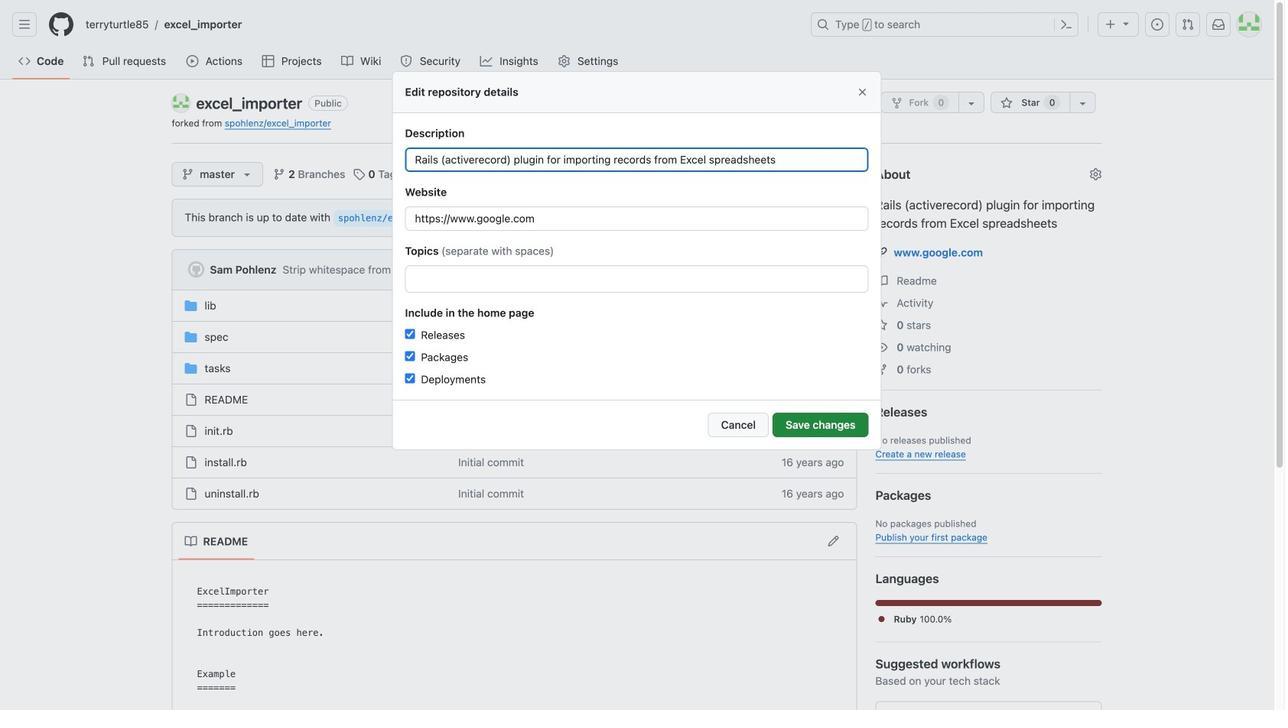 Task type: vqa. For each thing, say whether or not it's contained in the screenshot.
'Edit repository details' dialog
yes



Task type: describe. For each thing, give the bounding box(es) containing it.
link image
[[876, 247, 888, 259]]

see your forks of this repository image
[[966, 97, 978, 109]]

plus image
[[1105, 18, 1117, 31]]

1 triangle down image from the left
[[752, 168, 764, 181]]

2 triangle down image from the left
[[838, 168, 851, 181]]

0 horizontal spatial book image
[[185, 536, 197, 548]]

edit repository details dialog
[[392, 71, 882, 451]]

play image
[[186, 55, 199, 67]]

notifications image
[[1213, 18, 1225, 31]]

search image
[[528, 168, 540, 181]]

pulse image
[[876, 297, 888, 310]]

tag image
[[353, 168, 365, 181]]

history image
[[771, 264, 784, 276]]

0 horizontal spatial code image
[[18, 55, 31, 67]]

0 horizontal spatial triangle down image
[[241, 168, 253, 181]]

table image
[[262, 55, 274, 67]]

1 directory image from the top
[[185, 300, 197, 312]]

2 git branch image from the left
[[273, 168, 285, 181]]

star image
[[876, 319, 888, 332]]

shield image
[[400, 55, 413, 67]]

homepage image
[[49, 12, 73, 37]]

1 vertical spatial repo forked image
[[876, 364, 888, 376]]

eye image
[[876, 342, 888, 354]]



Task type: locate. For each thing, give the bounding box(es) containing it.
2 horizontal spatial book image
[[876, 275, 888, 287]]

add this repository to a list image
[[1077, 97, 1089, 109]]

group inside edit repository details dialog
[[405, 305, 869, 388]]

none checkbox inside group
[[405, 352, 415, 361]]

triangle down image
[[1120, 17, 1132, 29], [241, 168, 253, 181]]

1 horizontal spatial triangle down image
[[1120, 17, 1132, 29]]

1 horizontal spatial repo forked image
[[891, 97, 903, 109]]

directory image down directory image
[[185, 363, 197, 375]]

0 vertical spatial repo forked image
[[891, 97, 903, 109]]

group
[[405, 305, 869, 388]]

Short description of this repository text field
[[405, 148, 869, 172]]

0 users starred this repository element
[[1044, 95, 1061, 110]]

2 directory image from the top
[[185, 363, 197, 375]]

0 vertical spatial code image
[[18, 55, 31, 67]]

None checkbox
[[405, 329, 415, 339], [405, 374, 415, 384], [405, 329, 415, 339], [405, 374, 415, 384]]

owner avatar image
[[172, 94, 190, 112]]

author image
[[189, 262, 204, 277]]

dot fill image
[[876, 614, 888, 626]]

code image
[[18, 55, 31, 67], [787, 168, 799, 181]]

0 horizontal spatial repo forked image
[[876, 364, 888, 376]]

list
[[80, 12, 802, 37]]

directory image up directory image
[[185, 300, 197, 312]]

edit file image
[[828, 536, 840, 548]]

directory image
[[185, 331, 197, 344]]

1 horizontal spatial book image
[[341, 55, 354, 67]]

1 vertical spatial book image
[[876, 275, 888, 287]]

1 horizontal spatial git branch image
[[273, 168, 285, 181]]

close dialog image
[[857, 86, 869, 98]]

1 horizontal spatial triangle down image
[[838, 168, 851, 181]]

1 vertical spatial triangle down image
[[241, 168, 253, 181]]

repo forked image down "eye" icon in the top of the page
[[876, 364, 888, 376]]

git pull request image
[[82, 55, 94, 67]]

graph image
[[480, 55, 492, 67]]

ruby 100.0 element
[[876, 601, 1102, 607]]

edit repository metadata image
[[1090, 168, 1102, 181]]

git branch image
[[182, 168, 194, 181], [273, 168, 285, 181]]

2 vertical spatial book image
[[185, 536, 197, 548]]

0 horizontal spatial triangle down image
[[752, 168, 764, 181]]

repo forked image
[[891, 97, 903, 109], [876, 364, 888, 376]]

Enter a valid URL url field
[[405, 207, 869, 231]]

0 horizontal spatial git branch image
[[182, 168, 194, 181]]

0 vertical spatial triangle down image
[[1120, 17, 1132, 29]]

1 vertical spatial code image
[[787, 168, 799, 181]]

repo forked image right close dialog icon
[[891, 97, 903, 109]]

triangle down image
[[752, 168, 764, 181], [838, 168, 851, 181]]

command palette image
[[1061, 18, 1073, 31]]

issue opened image
[[1152, 18, 1164, 31]]

star image
[[1001, 97, 1013, 109]]

0 vertical spatial directory image
[[185, 300, 197, 312]]

git pull request image
[[1182, 18, 1194, 31]]

1 git branch image from the left
[[182, 168, 194, 181]]

gear image
[[558, 55, 570, 67]]

0 vertical spatial book image
[[341, 55, 354, 67]]

None checkbox
[[405, 352, 415, 361]]

1 horizontal spatial code image
[[787, 168, 799, 181]]

directory image
[[185, 300, 197, 312], [185, 363, 197, 375]]

1 vertical spatial directory image
[[185, 363, 197, 375]]

book image
[[341, 55, 354, 67], [876, 275, 888, 287], [185, 536, 197, 548]]



